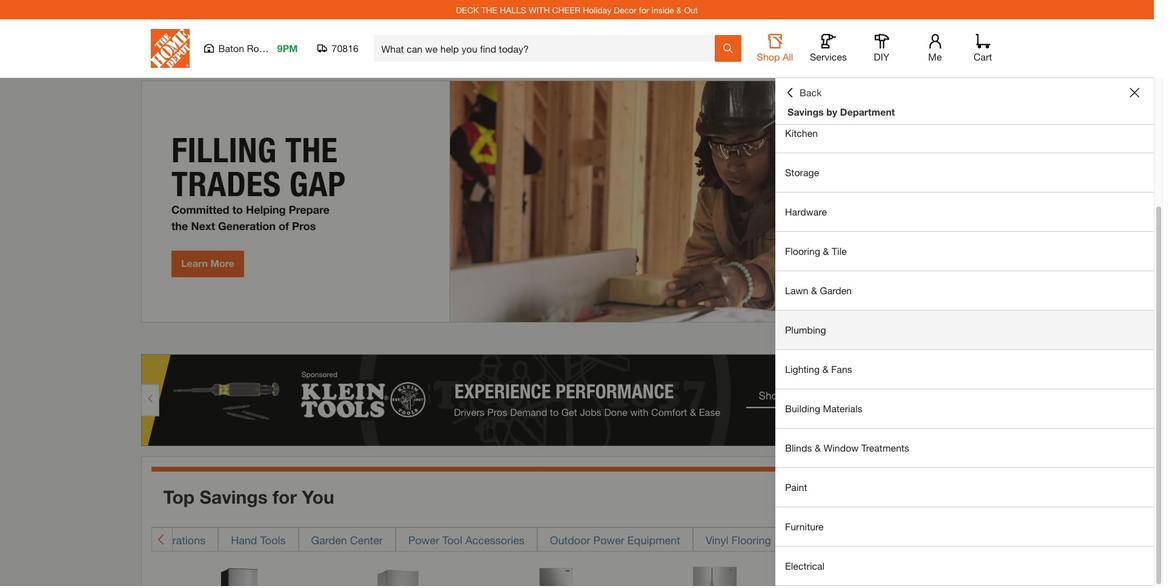 Task type: locate. For each thing, give the bounding box(es) containing it.
& for lawn
[[811, 285, 818, 296]]

lawn
[[785, 285, 809, 296]]

storage down kitchen
[[785, 167, 820, 178]]

garden inside garden center button
[[311, 534, 347, 547]]

building materials
[[785, 403, 863, 415]]

img for filling the trades gap committed to helping prepare  the next generation of pros image
[[141, 81, 1014, 323]]

lawn & garden link
[[776, 272, 1155, 310]]

rouge
[[247, 42, 275, 54]]

blinds & window treatments link
[[776, 429, 1155, 468]]

back arrow image
[[157, 534, 167, 546]]

outdoor
[[550, 534, 591, 547]]

& left fans
[[823, 364, 829, 375]]

0 vertical spatial savings
[[788, 106, 824, 118]]

1 horizontal spatial for
[[639, 5, 649, 15]]

garden inside lawn & garden link
[[820, 285, 852, 296]]

treatments
[[862, 442, 910, 454]]

power
[[408, 534, 440, 547], [594, 534, 625, 547]]

1 power from the left
[[408, 534, 440, 547]]

plumbing
[[785, 324, 826, 336]]

outdoor power equipment button
[[537, 528, 693, 552]]

17.7 cu. ft. bottom freezer refrigerator in fingerprint resistant stainless steel, counter depth image
[[828, 564, 919, 587]]

kitchen link
[[776, 114, 1155, 153]]

& right bath
[[808, 88, 815, 99]]

power up '18.7 cu. ft. bottom freezer refrigerator in stainless steel' image on the left of page
[[408, 534, 440, 547]]

deck the halls with cheer holiday decor for inside & out link
[[456, 5, 698, 15]]

1 horizontal spatial garden
[[820, 285, 852, 296]]

tile button
[[871, 528, 913, 552]]

tool storage button
[[784, 528, 871, 552]]

christmas
[[94, 534, 144, 547]]

vinyl flooring button
[[693, 528, 784, 552]]

0 horizontal spatial tile
[[832, 245, 847, 257]]

1 vertical spatial storage
[[820, 534, 858, 547]]

deck the halls with cheer holiday decor for inside & out
[[456, 5, 698, 15]]

0 horizontal spatial savings
[[200, 486, 268, 508]]

hardware link
[[776, 193, 1155, 232]]

holiday
[[583, 5, 612, 15]]

1 vertical spatial garden
[[311, 534, 347, 547]]

& for flooring
[[823, 245, 829, 257]]

refrigerators button
[[913, 528, 1008, 552]]

0 horizontal spatial power
[[408, 534, 440, 547]]

equipment
[[628, 534, 681, 547]]

1 horizontal spatial tool
[[797, 534, 817, 547]]

lighting
[[785, 364, 820, 375]]

refrigerators
[[926, 534, 995, 547]]

storage inside button
[[820, 534, 858, 547]]

storage
[[785, 167, 820, 178], [820, 534, 858, 547]]

1 horizontal spatial power
[[594, 534, 625, 547]]

decor
[[614, 5, 637, 15]]

services button
[[809, 34, 848, 63]]

halls
[[500, 5, 527, 15]]

storage down the "furniture"
[[820, 534, 858, 547]]

shop
[[757, 51, 780, 62]]

0 horizontal spatial flooring
[[732, 534, 771, 547]]

36 in. 24.9 cu. ft. side by side refrigerator in fingerprint resistant stainless steel image
[[669, 564, 761, 587]]

tool left accessories
[[443, 534, 463, 547]]

tile up the lawn & garden
[[832, 245, 847, 257]]

bath & faucet link
[[776, 75, 1155, 113]]

back button
[[785, 87, 822, 99]]

savings up hand
[[200, 486, 268, 508]]

power inside power tool accessories button
[[408, 534, 440, 547]]

hand
[[231, 534, 257, 547]]

tool
[[443, 534, 463, 547], [797, 534, 817, 547]]

electrical
[[785, 561, 825, 572]]

18.7 cu. ft. bottom freezer refrigerator in stainless steel image
[[352, 564, 444, 587]]

0 horizontal spatial for
[[273, 486, 297, 508]]

for
[[639, 5, 649, 15], [273, 486, 297, 508]]

blinds & window treatments
[[785, 442, 910, 454]]

garden
[[820, 285, 852, 296], [311, 534, 347, 547]]

storage link
[[776, 153, 1155, 192]]

for left you
[[273, 486, 297, 508]]

faucet
[[817, 88, 847, 99]]

decorations
[[147, 534, 206, 547]]

& for bath
[[808, 88, 815, 99]]

1 vertical spatial flooring
[[732, 534, 771, 547]]

1 vertical spatial tile
[[884, 534, 901, 547]]

christmas decorations
[[94, 534, 206, 547]]

2 power from the left
[[594, 534, 625, 547]]

the
[[481, 5, 498, 15]]

for left inside
[[639, 5, 649, 15]]

savings down back button
[[788, 106, 824, 118]]

savings
[[788, 106, 824, 118], [200, 486, 268, 508]]

plumbing link
[[776, 311, 1155, 350]]

flooring right vinyl
[[732, 534, 771, 547]]

0 vertical spatial for
[[639, 5, 649, 15]]

back
[[800, 87, 822, 98]]

tile up the 17.7 cu. ft. bottom freezer refrigerator in fingerprint resistant stainless steel, counter depth image
[[884, 534, 901, 547]]

garden left "center"
[[311, 534, 347, 547]]

tool down the "furniture"
[[797, 534, 817, 547]]

0 vertical spatial flooring
[[785, 245, 821, 257]]

baton rouge 9pm
[[218, 42, 298, 54]]

0 horizontal spatial tool
[[443, 534, 463, 547]]

lighting & fans link
[[776, 350, 1155, 389]]

70816 button
[[317, 42, 359, 55]]

flooring down hardware
[[785, 245, 821, 257]]

& right "blinds"
[[815, 442, 821, 454]]

baton
[[218, 42, 244, 54]]

hardware
[[785, 206, 827, 218]]

accessories
[[466, 534, 525, 547]]

&
[[677, 5, 682, 15], [808, 88, 815, 99], [823, 245, 829, 257], [811, 285, 818, 296], [823, 364, 829, 375], [815, 442, 821, 454]]

inside
[[652, 5, 674, 15]]

tool storage
[[797, 534, 858, 547]]

1 horizontal spatial tile
[[884, 534, 901, 547]]

services
[[810, 51, 847, 62]]

& right lawn
[[811, 285, 818, 296]]

flooring inside button
[[732, 534, 771, 547]]

0 horizontal spatial garden
[[311, 534, 347, 547]]

power tool accessories
[[408, 534, 525, 547]]

& up the lawn & garden
[[823, 245, 829, 257]]

with
[[529, 5, 550, 15]]

0 vertical spatial garden
[[820, 285, 852, 296]]

cart link
[[970, 34, 997, 63]]

1 horizontal spatial flooring
[[785, 245, 821, 257]]

tile
[[832, 245, 847, 257], [884, 534, 901, 547]]

garden center
[[311, 534, 383, 547]]

diy button
[[863, 34, 902, 63]]

vinyl flooring
[[706, 534, 771, 547]]

flooring & tile link
[[776, 232, 1155, 271]]

garden right lawn
[[820, 285, 852, 296]]

lawn & garden
[[785, 285, 852, 296]]

power right outdoor
[[594, 534, 625, 547]]



Task type: describe. For each thing, give the bounding box(es) containing it.
hand tools
[[231, 534, 286, 547]]

shop all button
[[756, 34, 795, 63]]

blinds
[[785, 442, 812, 454]]

building
[[785, 403, 821, 415]]

1 vertical spatial for
[[273, 486, 297, 508]]

me button
[[916, 34, 955, 63]]

1 vertical spatial savings
[[200, 486, 268, 508]]

me
[[929, 51, 942, 62]]

out
[[684, 5, 698, 15]]

by
[[827, 106, 838, 118]]

the home depot logo image
[[151, 29, 189, 68]]

diy
[[874, 51, 890, 62]]

tile inside button
[[884, 534, 901, 547]]

paint
[[785, 482, 808, 493]]

you
[[302, 486, 334, 508]]

shop all
[[757, 51, 794, 62]]

& for blinds
[[815, 442, 821, 454]]

power tool accessories button
[[396, 528, 537, 552]]

electrical link
[[776, 547, 1155, 586]]

fans
[[832, 364, 853, 375]]

christmas decorations button
[[81, 528, 218, 552]]

& for lighting
[[823, 364, 829, 375]]

7.1 cu. ft. top freezer refrigerator in stainless steel look image
[[194, 564, 285, 587]]

building materials link
[[776, 390, 1155, 428]]

What can we help you find today? search field
[[382, 36, 714, 61]]

9pm
[[277, 42, 298, 54]]

furniture link
[[776, 508, 1155, 547]]

1 tool from the left
[[443, 534, 463, 547]]

7.3 cu. ft. 2-door mini fridge in platinum steel with freezer image
[[511, 564, 602, 587]]

savings by department
[[788, 106, 895, 118]]

top savings for you
[[163, 486, 334, 508]]

bath & faucet
[[785, 88, 847, 99]]

feedback link image
[[1147, 205, 1164, 270]]

paint link
[[776, 468, 1155, 507]]

0 vertical spatial storage
[[785, 167, 820, 178]]

deck
[[456, 5, 479, 15]]

2 tool from the left
[[797, 534, 817, 547]]

materials
[[823, 403, 863, 415]]

flooring & tile
[[785, 245, 847, 257]]

drawer close image
[[1130, 88, 1140, 98]]

21.0 cu. ft. bottom freezer refrigerator in fingerprint resistant stainless steel, standard depth energy star image
[[986, 564, 1078, 587]]

0 vertical spatial tile
[[832, 245, 847, 257]]

furniture
[[785, 521, 824, 533]]

center
[[350, 534, 383, 547]]

cheer
[[552, 5, 581, 15]]

garden center button
[[298, 528, 396, 552]]

all
[[783, 51, 794, 62]]

tools
[[260, 534, 286, 547]]

cart
[[974, 51, 993, 62]]

1 horizontal spatial savings
[[788, 106, 824, 118]]

hand tools button
[[218, 528, 298, 552]]

kitchen
[[785, 127, 818, 139]]

70816
[[332, 42, 359, 54]]

power inside outdoor power equipment "button"
[[594, 534, 625, 547]]

outdoor power equipment
[[550, 534, 681, 547]]

top
[[163, 486, 195, 508]]

window
[[824, 442, 859, 454]]

department
[[840, 106, 895, 118]]

lighting & fans
[[785, 364, 853, 375]]

& left out
[[677, 5, 682, 15]]

vinyl
[[706, 534, 729, 547]]

bath
[[785, 88, 806, 99]]



Task type: vqa. For each thing, say whether or not it's contained in the screenshot.
top Tile
yes



